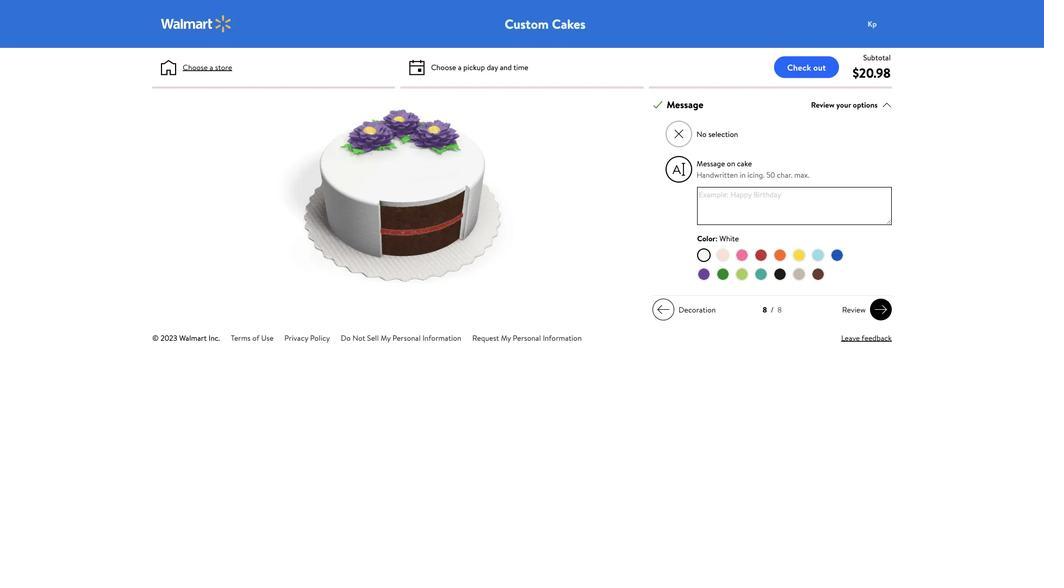 Task type: describe. For each thing, give the bounding box(es) containing it.
terms
[[231, 333, 251, 344]]

8 / 8
[[763, 305, 782, 315]]

check out button
[[775, 56, 840, 78]]

choose a store link
[[183, 62, 232, 73]]

back to walmart.com image
[[161, 15, 232, 33]]

kp button
[[862, 13, 906, 35]]

color : white
[[698, 233, 740, 244]]

subtotal $20.98
[[853, 52, 892, 82]]

a for store
[[210, 62, 213, 72]]

1 my from the left
[[381, 333, 391, 344]]

decoration
[[679, 305, 716, 315]]

char.
[[778, 170, 793, 181]]

Example: Happy Birthday text field
[[698, 187, 893, 225]]

do
[[341, 333, 351, 344]]

$20.98
[[853, 64, 892, 82]]

pickup
[[464, 62, 485, 72]]

sell
[[367, 333, 379, 344]]

message on cake handwritten in icing. 50 char. max.
[[697, 158, 810, 181]]

icing.
[[748, 170, 765, 181]]

1 8 from the left
[[763, 305, 768, 315]]

check out
[[788, 61, 827, 73]]

privacy policy
[[285, 333, 330, 344]]

no selection
[[697, 129, 739, 139]]

use
[[261, 333, 274, 344]]

color
[[698, 233, 716, 244]]

check
[[788, 61, 812, 73]]

request my personal information link
[[473, 333, 582, 344]]

ok image
[[654, 100, 663, 110]]

icon for continue arrow image inside review link
[[875, 304, 888, 317]]

cakes
[[552, 15, 586, 33]]

custom
[[505, 15, 549, 33]]

message for message
[[667, 98, 704, 112]]

decoration link
[[653, 299, 721, 321]]

subtotal
[[864, 52, 892, 63]]

in
[[740, 170, 746, 181]]

2023
[[161, 333, 177, 344]]

icon for continue arrow image inside decoration link
[[657, 304, 671, 317]]

privacy policy link
[[285, 333, 330, 344]]

review your options link
[[812, 98, 893, 112]]

store
[[215, 62, 232, 72]]

/
[[771, 305, 774, 315]]

policy
[[310, 333, 330, 344]]

2 information from the left
[[543, 333, 582, 344]]

leave feedback
[[842, 333, 893, 344]]

2 personal from the left
[[513, 333, 541, 344]]

options
[[854, 99, 878, 110]]

remove image
[[674, 128, 686, 140]]

cake
[[738, 158, 753, 169]]

no
[[697, 129, 707, 139]]



Task type: vqa. For each thing, say whether or not it's contained in the screenshot.
Sleep support link
no



Task type: locate. For each thing, give the bounding box(es) containing it.
8 left /
[[763, 305, 768, 315]]

feedback
[[862, 333, 893, 344]]

selection
[[709, 129, 739, 139]]

review for review your options
[[812, 99, 835, 110]]

terms of use link
[[231, 333, 274, 344]]

request my personal information
[[473, 333, 582, 344]]

review up the leave on the bottom right of page
[[843, 305, 866, 315]]

1 icon for continue arrow image from the left
[[657, 304, 671, 317]]

review your options element
[[812, 99, 878, 111]]

max.
[[795, 170, 810, 181]]

choose left pickup
[[431, 62, 457, 72]]

:
[[716, 233, 718, 244]]

choose a pickup day and time
[[431, 62, 529, 72]]

© 2023 walmart inc.
[[152, 333, 220, 344]]

of
[[253, 333, 260, 344]]

message up handwritten on the right top
[[697, 158, 726, 169]]

custom cakes
[[505, 15, 586, 33]]

0 vertical spatial message
[[667, 98, 704, 112]]

my right sell
[[381, 333, 391, 344]]

inc.
[[209, 333, 220, 344]]

a left pickup
[[458, 62, 462, 72]]

1 horizontal spatial my
[[501, 333, 511, 344]]

1 horizontal spatial 8
[[778, 305, 782, 315]]

and
[[500, 62, 512, 72]]

1 horizontal spatial review
[[843, 305, 866, 315]]

message inside message on cake handwritten in icing. 50 char. max.
[[697, 158, 726, 169]]

review inside review your options element
[[812, 99, 835, 110]]

out
[[814, 61, 827, 73]]

choose left the store
[[183, 62, 208, 72]]

1 personal from the left
[[393, 333, 421, 344]]

©
[[152, 333, 159, 344]]

0 horizontal spatial 8
[[763, 305, 768, 315]]

personal right sell
[[393, 333, 421, 344]]

message for message on cake handwritten in icing. 50 char. max.
[[697, 158, 726, 169]]

up arrow image
[[883, 100, 893, 110]]

2 icon for continue arrow image from the left
[[875, 304, 888, 317]]

personal
[[393, 333, 421, 344], [513, 333, 541, 344]]

icon for continue arrow image
[[657, 304, 671, 317], [875, 304, 888, 317]]

do not sell my personal information link
[[341, 333, 462, 344]]

choose for choose a pickup day and time
[[431, 62, 457, 72]]

1 vertical spatial review
[[843, 305, 866, 315]]

information
[[423, 333, 462, 344], [543, 333, 582, 344]]

1 choose from the left
[[183, 62, 208, 72]]

1 horizontal spatial personal
[[513, 333, 541, 344]]

icon for continue arrow image up feedback
[[875, 304, 888, 317]]

2 8 from the left
[[778, 305, 782, 315]]

message right ok icon
[[667, 98, 704, 112]]

review
[[812, 99, 835, 110], [843, 305, 866, 315]]

terms of use
[[231, 333, 274, 344]]

review for review
[[843, 305, 866, 315]]

a
[[210, 62, 213, 72], [458, 62, 462, 72]]

1 horizontal spatial information
[[543, 333, 582, 344]]

time
[[514, 62, 529, 72]]

1 horizontal spatial a
[[458, 62, 462, 72]]

2 choose from the left
[[431, 62, 457, 72]]

privacy
[[285, 333, 309, 344]]

choose a store
[[183, 62, 232, 72]]

1 information from the left
[[423, 333, 462, 344]]

0 horizontal spatial icon for continue arrow image
[[657, 304, 671, 317]]

a inside the choose a store link
[[210, 62, 213, 72]]

walmart
[[179, 333, 207, 344]]

message
[[667, 98, 704, 112], [697, 158, 726, 169]]

icon for continue arrow image left decoration
[[657, 304, 671, 317]]

choose
[[183, 62, 208, 72], [431, 62, 457, 72]]

1 vertical spatial message
[[697, 158, 726, 169]]

review your options
[[812, 99, 878, 110]]

0 horizontal spatial a
[[210, 62, 213, 72]]

handwritten
[[697, 170, 739, 181]]

0 horizontal spatial information
[[423, 333, 462, 344]]

not
[[353, 333, 366, 344]]

leave
[[842, 333, 861, 344]]

50
[[767, 170, 776, 181]]

kp
[[868, 18, 878, 29]]

do not sell my personal information
[[341, 333, 462, 344]]

0 horizontal spatial personal
[[393, 333, 421, 344]]

choose for choose a store
[[183, 62, 208, 72]]

8
[[763, 305, 768, 315], [778, 305, 782, 315]]

8 right /
[[778, 305, 782, 315]]

day
[[487, 62, 499, 72]]

leave feedback button
[[842, 333, 893, 344]]

0 horizontal spatial choose
[[183, 62, 208, 72]]

review left your
[[812, 99, 835, 110]]

2 a from the left
[[458, 62, 462, 72]]

personal right the request
[[513, 333, 541, 344]]

a for pickup
[[458, 62, 462, 72]]

2 my from the left
[[501, 333, 511, 344]]

my
[[381, 333, 391, 344], [501, 333, 511, 344]]

your
[[837, 99, 852, 110]]

0 horizontal spatial review
[[812, 99, 835, 110]]

review link
[[839, 299, 893, 321]]

1 horizontal spatial choose
[[431, 62, 457, 72]]

my right the request
[[501, 333, 511, 344]]

1 a from the left
[[210, 62, 213, 72]]

review inside review link
[[843, 305, 866, 315]]

0 horizontal spatial my
[[381, 333, 391, 344]]

1 horizontal spatial icon for continue arrow image
[[875, 304, 888, 317]]

on
[[727, 158, 736, 169]]

white
[[720, 233, 740, 244]]

0 vertical spatial review
[[812, 99, 835, 110]]

request
[[473, 333, 500, 344]]

a left the store
[[210, 62, 213, 72]]



